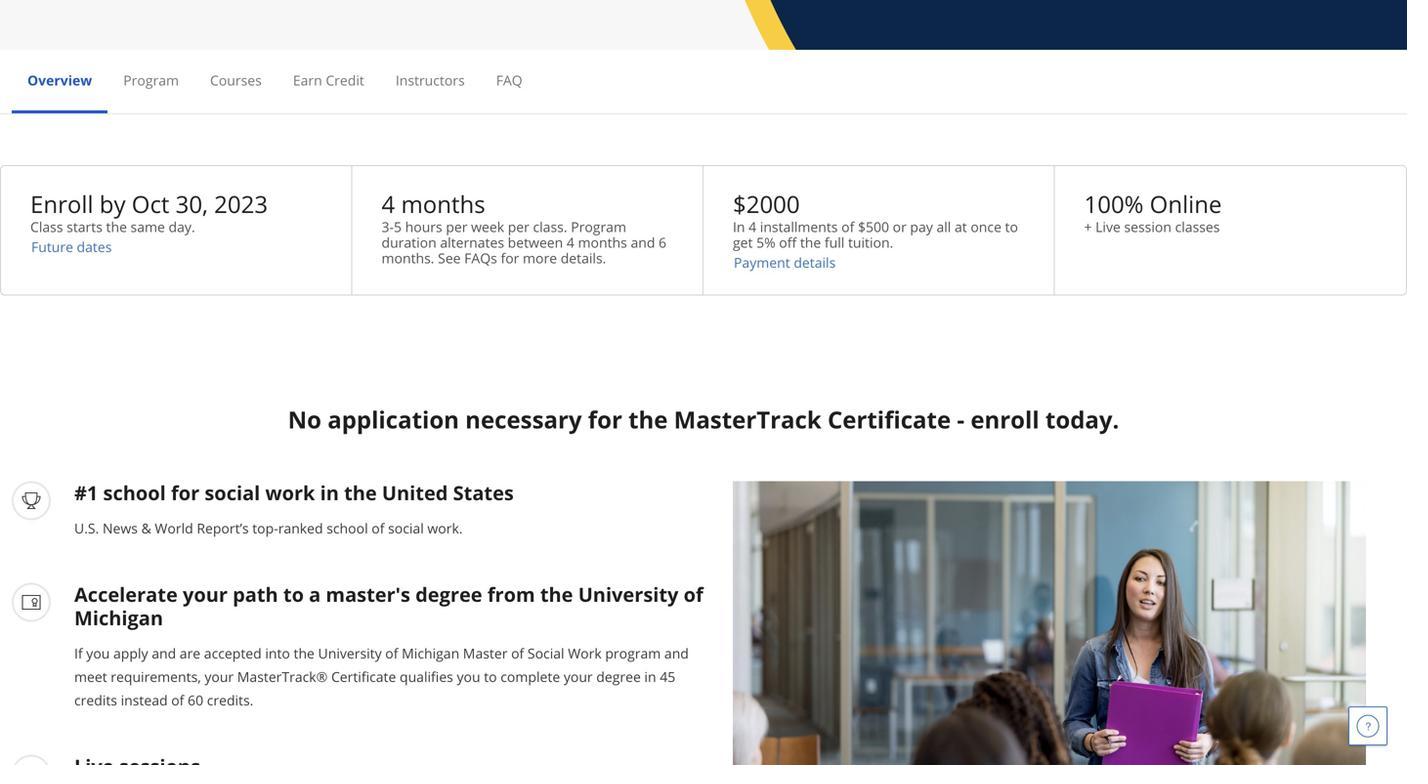 Task type: locate. For each thing, give the bounding box(es) containing it.
social down united
[[388, 519, 424, 537]]

6
[[659, 233, 667, 252]]

degree
[[416, 581, 483, 608], [597, 668, 641, 686]]

get
[[733, 233, 753, 252]]

path
[[233, 581, 278, 608]]

and up requirements,
[[152, 644, 176, 663]]

0 vertical spatial certificate
[[828, 404, 951, 435]]

1 horizontal spatial and
[[631, 233, 655, 252]]

0 vertical spatial to
[[1006, 218, 1019, 236]]

courses
[[210, 71, 262, 89]]

university inside 'if you apply and are accepted into the university of michigan master of social work program and meet requirements, your mastertrack® certificate qualifies you to complete your degree in 45 credits instead of 60 credits.'
[[318, 644, 382, 663]]

0 horizontal spatial per
[[446, 218, 468, 236]]

for right necessary at the bottom left of the page
[[588, 404, 623, 435]]

per right the "week"
[[508, 218, 530, 236]]

0 horizontal spatial program
[[123, 71, 179, 89]]

michigan up apply
[[74, 604, 163, 631]]

1 horizontal spatial degree
[[597, 668, 641, 686]]

1 vertical spatial michigan
[[402, 644, 460, 663]]

1 horizontal spatial university
[[578, 581, 679, 608]]

in
[[320, 479, 339, 506], [645, 668, 657, 686]]

more
[[523, 249, 557, 267]]

4
[[382, 188, 395, 220], [749, 218, 757, 236], [567, 233, 575, 252]]

instead
[[121, 691, 168, 710]]

in right work
[[320, 479, 339, 506]]

0 horizontal spatial michigan
[[74, 604, 163, 631]]

0 vertical spatial university
[[578, 581, 679, 608]]

to left a
[[283, 581, 304, 608]]

work
[[265, 479, 315, 506]]

earn credit
[[293, 71, 364, 89]]

news
[[103, 519, 138, 537]]

2 horizontal spatial to
[[1006, 218, 1019, 236]]

1 horizontal spatial per
[[508, 218, 530, 236]]

1 horizontal spatial months
[[578, 233, 627, 252]]

school right ranked
[[327, 519, 368, 537]]

instructors link
[[396, 71, 465, 89]]

social up the report's
[[205, 479, 260, 506]]

accepted
[[204, 644, 262, 663]]

0 vertical spatial social
[[205, 479, 260, 506]]

1 vertical spatial to
[[283, 581, 304, 608]]

1 vertical spatial social
[[388, 519, 424, 537]]

the inside $2000 in 4 installments of $500 or pay all at once to get 5% off the full tuition. payment details
[[801, 233, 821, 252]]

for up world at the bottom left of the page
[[171, 479, 200, 506]]

1 vertical spatial for
[[588, 404, 623, 435]]

$500
[[858, 218, 890, 236]]

0 horizontal spatial 4
[[382, 188, 395, 220]]

master's
[[326, 581, 411, 608]]

ranked
[[278, 519, 323, 537]]

school
[[103, 479, 166, 506], [327, 519, 368, 537]]

0 vertical spatial in
[[320, 479, 339, 506]]

duration
[[382, 233, 437, 252]]

0 horizontal spatial in
[[320, 479, 339, 506]]

at
[[955, 218, 968, 236]]

0 horizontal spatial to
[[283, 581, 304, 608]]

you down the master
[[457, 668, 481, 686]]

today.
[[1046, 404, 1120, 435]]

1 per from the left
[[446, 218, 468, 236]]

4 left hours
[[382, 188, 395, 220]]

0 vertical spatial school
[[103, 479, 166, 506]]

future
[[31, 237, 73, 256]]

help center image
[[1357, 715, 1380, 738]]

for right 'faqs'
[[501, 249, 520, 267]]

1 vertical spatial degree
[[597, 668, 641, 686]]

months right class.
[[578, 233, 627, 252]]

faq
[[496, 71, 523, 89]]

social
[[205, 479, 260, 506], [388, 519, 424, 537]]

and left 6
[[631, 233, 655, 252]]

1 horizontal spatial michigan
[[402, 644, 460, 663]]

$2000
[[733, 188, 800, 220]]

certificate menu element
[[12, 50, 1396, 113]]

per left the "week"
[[446, 218, 468, 236]]

program left courses link
[[123, 71, 179, 89]]

your up credits.
[[205, 668, 234, 686]]

0 vertical spatial you
[[86, 644, 110, 663]]

4 right in
[[749, 218, 757, 236]]

degree down 'program'
[[597, 668, 641, 686]]

instructors
[[396, 71, 465, 89]]

1 vertical spatial program
[[571, 218, 627, 236]]

2 vertical spatial to
[[484, 668, 497, 686]]

work.
[[428, 519, 463, 537]]

istock 1171197270 image
[[733, 481, 1367, 766]]

payment
[[734, 253, 791, 272]]

details
[[794, 253, 836, 272]]

in
[[733, 218, 745, 236]]

a
[[309, 581, 321, 608]]

certificate left - at the bottom
[[828, 404, 951, 435]]

or
[[893, 218, 907, 236]]

to
[[1006, 218, 1019, 236], [283, 581, 304, 608], [484, 668, 497, 686]]

in inside 'if you apply and are accepted into the university of michigan master of social work program and meet requirements, your mastertrack® certificate qualifies you to complete your degree in 45 credits instead of 60 credits.'
[[645, 668, 657, 686]]

accelerate
[[74, 581, 178, 608]]

per
[[446, 218, 468, 236], [508, 218, 530, 236]]

0 vertical spatial months
[[401, 188, 486, 220]]

to down the master
[[484, 668, 497, 686]]

top-
[[252, 519, 278, 537]]

social
[[528, 644, 565, 663]]

overview link
[[27, 71, 92, 89]]

your left path
[[183, 581, 228, 608]]

to inside accelerate your path to a master's degree from the university of michigan
[[283, 581, 304, 608]]

to inside $2000 in 4 installments of $500 or pay all at once to get 5% off the full tuition. payment details
[[1006, 218, 1019, 236]]

certificate
[[828, 404, 951, 435], [331, 668, 396, 686]]

2 horizontal spatial for
[[588, 404, 623, 435]]

united
[[382, 479, 448, 506]]

1 horizontal spatial program
[[571, 218, 627, 236]]

university up 'program'
[[578, 581, 679, 608]]

1 vertical spatial months
[[578, 233, 627, 252]]

2 per from the left
[[508, 218, 530, 236]]

2 horizontal spatial 4
[[749, 218, 757, 236]]

live
[[1096, 218, 1121, 236]]

application
[[328, 404, 459, 435]]

university down accelerate your path to a master's degree from the university of michigan
[[318, 644, 382, 663]]

$2000 in 4 installments of $500 or pay all at once to get 5% off the full tuition. payment details
[[733, 188, 1019, 272]]

between
[[508, 233, 563, 252]]

0 vertical spatial degree
[[416, 581, 483, 608]]

0 vertical spatial program
[[123, 71, 179, 89]]

months
[[401, 188, 486, 220], [578, 233, 627, 252]]

you right if at left bottom
[[86, 644, 110, 663]]

school up the '&'
[[103, 479, 166, 506]]

certificate left qualifies
[[331, 668, 396, 686]]

to right once
[[1006, 218, 1019, 236]]

1 horizontal spatial school
[[327, 519, 368, 537]]

1 horizontal spatial in
[[645, 668, 657, 686]]

#1 school for social work in the united states
[[74, 479, 514, 506]]

45
[[660, 668, 676, 686]]

months up alternates
[[401, 188, 486, 220]]

session
[[1125, 218, 1172, 236]]

0 horizontal spatial for
[[171, 479, 200, 506]]

0 vertical spatial for
[[501, 249, 520, 267]]

university inside accelerate your path to a master's degree from the university of michigan
[[578, 581, 679, 608]]

are
[[180, 644, 201, 663]]

in left "45"
[[645, 668, 657, 686]]

and
[[631, 233, 655, 252], [152, 644, 176, 663], [665, 644, 689, 663]]

michigan
[[74, 604, 163, 631], [402, 644, 460, 663]]

1 vertical spatial university
[[318, 644, 382, 663]]

class.
[[533, 218, 568, 236]]

week
[[471, 218, 505, 236]]

and up "45"
[[665, 644, 689, 663]]

degree left "from"
[[416, 581, 483, 608]]

0 vertical spatial michigan
[[74, 604, 163, 631]]

michigan up qualifies
[[402, 644, 460, 663]]

1 horizontal spatial to
[[484, 668, 497, 686]]

1 vertical spatial certificate
[[331, 668, 396, 686]]

0 horizontal spatial university
[[318, 644, 382, 663]]

report's
[[197, 519, 249, 537]]

credit
[[326, 71, 364, 89]]

0 horizontal spatial you
[[86, 644, 110, 663]]

1 horizontal spatial for
[[501, 249, 520, 267]]

4 right the more
[[567, 233, 575, 252]]

your
[[183, 581, 228, 608], [205, 668, 234, 686], [564, 668, 593, 686]]

30,
[[176, 188, 208, 220]]

program up 'details.'
[[571, 218, 627, 236]]

hours
[[405, 218, 443, 236]]

0 horizontal spatial certificate
[[331, 668, 396, 686]]

program
[[605, 644, 661, 663]]

credits
[[74, 691, 117, 710]]

1 vertical spatial in
[[645, 668, 657, 686]]

0 horizontal spatial degree
[[416, 581, 483, 608]]

for
[[501, 249, 520, 267], [588, 404, 623, 435], [171, 479, 200, 506]]

degree inside 'if you apply and are accepted into the university of michigan master of social work program and meet requirements, your mastertrack® certificate qualifies you to complete your degree in 45 credits instead of 60 credits.'
[[597, 668, 641, 686]]

+
[[1085, 218, 1093, 236]]

university
[[578, 581, 679, 608], [318, 644, 382, 663]]

1 vertical spatial you
[[457, 668, 481, 686]]



Task type: vqa. For each thing, say whether or not it's contained in the screenshot.
FAQs
yes



Task type: describe. For each thing, give the bounding box(es) containing it.
100% online + live session classes
[[1085, 188, 1223, 236]]

2 vertical spatial for
[[171, 479, 200, 506]]

necessary
[[466, 404, 582, 435]]

complete
[[501, 668, 560, 686]]

1 horizontal spatial social
[[388, 519, 424, 537]]

0 horizontal spatial and
[[152, 644, 176, 663]]

overview
[[27, 71, 92, 89]]

1 vertical spatial school
[[327, 519, 368, 537]]

all
[[937, 218, 952, 236]]

see
[[438, 249, 461, 267]]

alternates
[[440, 233, 505, 252]]

payment details button
[[733, 253, 837, 272]]

accelerate your path to a master's degree from the university of michigan
[[74, 581, 704, 631]]

pay
[[911, 218, 934, 236]]

enroll
[[971, 404, 1040, 435]]

months.
[[382, 249, 435, 267]]

u.s.
[[74, 519, 99, 537]]

to inside 'if you apply and are accepted into the university of michigan master of social work program and meet requirements, your mastertrack® certificate qualifies you to complete your degree in 45 credits instead of 60 credits.'
[[484, 668, 497, 686]]

meet
[[74, 668, 107, 686]]

your down the work
[[564, 668, 593, 686]]

mastertrack
[[674, 404, 822, 435]]

degree inside accelerate your path to a master's degree from the university of michigan
[[416, 581, 483, 608]]

earn
[[293, 71, 322, 89]]

4 inside $2000 in 4 installments of $500 or pay all at once to get 5% off the full tuition. payment details
[[749, 218, 757, 236]]

states
[[453, 479, 514, 506]]

the inside enroll by oct 30, 2023 class starts the same day. future dates
[[106, 218, 127, 236]]

future dates button
[[30, 237, 113, 256]]

program inside 4 months 3-5 hours per week per class. program duration alternates between 4 months and 6 months. see faqs for more details.
[[571, 218, 627, 236]]

tuition.
[[849, 233, 894, 252]]

-
[[958, 404, 965, 435]]

0 horizontal spatial social
[[205, 479, 260, 506]]

mastertrack®
[[237, 668, 328, 686]]

no application necessary for the mastertrack certificate - enroll today.
[[288, 404, 1120, 435]]

5
[[394, 218, 402, 236]]

0 horizontal spatial months
[[401, 188, 486, 220]]

dates
[[77, 237, 112, 256]]

michigan inside 'if you apply and are accepted into the university of michigan master of social work program and meet requirements, your mastertrack® certificate qualifies you to complete your degree in 45 credits instead of 60 credits.'
[[402, 644, 460, 663]]

certificate inside 'if you apply and are accepted into the university of michigan master of social work program and meet requirements, your mastertrack® certificate qualifies you to complete your degree in 45 credits instead of 60 credits.'
[[331, 668, 396, 686]]

apply
[[113, 644, 148, 663]]

2023
[[214, 188, 268, 220]]

0 horizontal spatial school
[[103, 479, 166, 506]]

3-
[[382, 218, 394, 236]]

of inside $2000 in 4 installments of $500 or pay all at once to get 5% off the full tuition. payment details
[[842, 218, 855, 236]]

full
[[825, 233, 845, 252]]

1 horizontal spatial you
[[457, 668, 481, 686]]

program inside certificate menu "element"
[[123, 71, 179, 89]]

online
[[1150, 188, 1223, 220]]

for inside 4 months 3-5 hours per week per class. program duration alternates between 4 months and 6 months. see faqs for more details.
[[501, 249, 520, 267]]

starts
[[67, 218, 103, 236]]

enroll
[[30, 188, 93, 220]]

once
[[971, 218, 1002, 236]]

60
[[188, 691, 203, 710]]

program link
[[123, 71, 179, 89]]

class
[[30, 218, 63, 236]]

4 months 3-5 hours per week per class. program duration alternates between 4 months and 6 months. see faqs for more details.
[[382, 188, 667, 267]]

2 horizontal spatial and
[[665, 644, 689, 663]]

into
[[265, 644, 290, 663]]

5%
[[757, 233, 776, 252]]

#1
[[74, 479, 98, 506]]

the inside accelerate your path to a master's degree from the university of michigan
[[541, 581, 573, 608]]

of inside accelerate your path to a master's degree from the university of michigan
[[684, 581, 704, 608]]

the inside 'if you apply and are accepted into the university of michigan master of social work program and meet requirements, your mastertrack® certificate qualifies you to complete your degree in 45 credits instead of 60 credits.'
[[294, 644, 315, 663]]

u.s. news & world report's top-ranked school of social work.
[[74, 519, 463, 537]]

and inside 4 months 3-5 hours per week per class. program duration alternates between 4 months and 6 months. see faqs for more details.
[[631, 233, 655, 252]]

credits.
[[207, 691, 254, 710]]

qualifies
[[400, 668, 453, 686]]

&
[[141, 519, 151, 537]]

by
[[99, 188, 126, 220]]

world
[[155, 519, 193, 537]]

details.
[[561, 249, 607, 267]]

your inside accelerate your path to a master's degree from the university of michigan
[[183, 581, 228, 608]]

from
[[488, 581, 535, 608]]

same
[[131, 218, 165, 236]]

faqs
[[465, 249, 497, 267]]

work
[[568, 644, 602, 663]]

installments
[[760, 218, 838, 236]]

1 horizontal spatial 4
[[567, 233, 575, 252]]

off
[[779, 233, 797, 252]]

100%
[[1085, 188, 1144, 220]]

requirements,
[[111, 668, 201, 686]]

if you apply and are accepted into the university of michigan master of social work program and meet requirements, your mastertrack® certificate qualifies you to complete your degree in 45 credits instead of 60 credits.
[[74, 644, 689, 710]]

earn credit link
[[293, 71, 364, 89]]

michigan inside accelerate your path to a master's degree from the university of michigan
[[74, 604, 163, 631]]

1 horizontal spatial certificate
[[828, 404, 951, 435]]

master
[[463, 644, 508, 663]]

day.
[[169, 218, 195, 236]]

enroll by oct 30, 2023 class starts the same day. future dates
[[30, 188, 268, 256]]

courses link
[[210, 71, 262, 89]]



